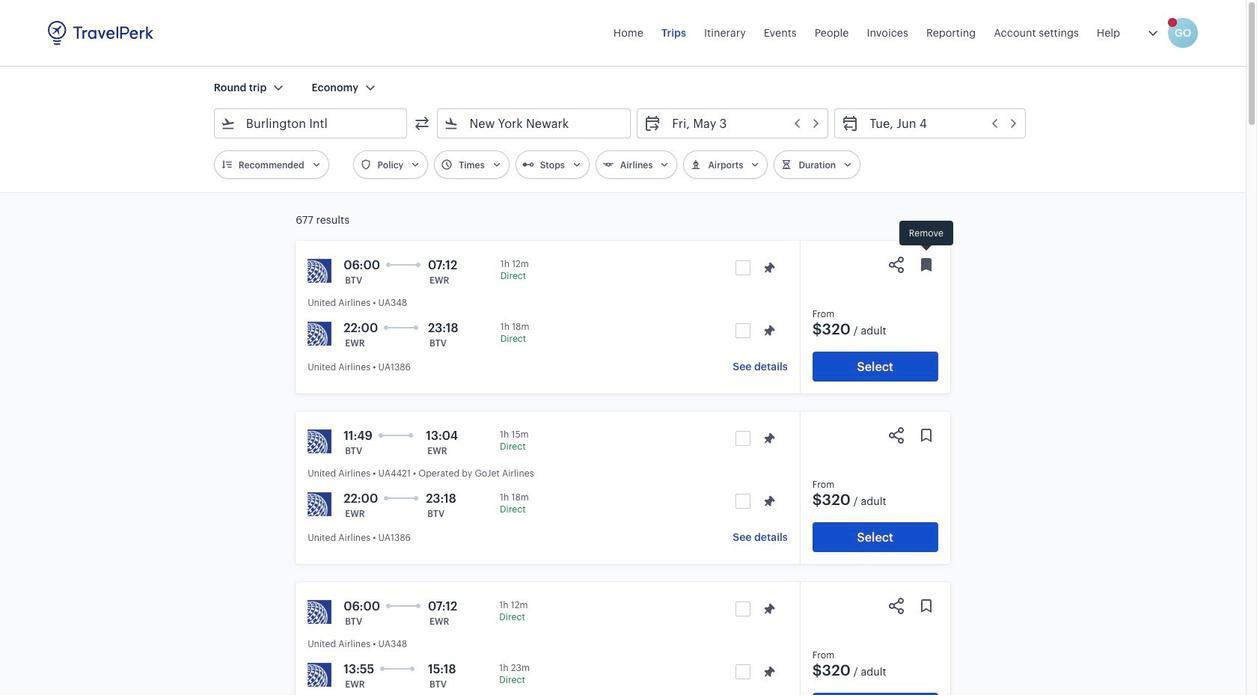 Task type: locate. For each thing, give the bounding box(es) containing it.
From search field
[[236, 112, 387, 136]]

tooltip
[[900, 221, 954, 253]]

2 united airlines image from the top
[[308, 322, 332, 346]]

0 vertical spatial united airlines image
[[308, 493, 332, 517]]

1 vertical spatial united airlines image
[[308, 600, 332, 624]]

3 united airlines image from the top
[[308, 663, 332, 687]]

1 vertical spatial united airlines image
[[308, 322, 332, 346]]

0 vertical spatial united airlines image
[[308, 259, 332, 283]]

united airlines image
[[308, 493, 332, 517], [308, 600, 332, 624], [308, 663, 332, 687]]

Return field
[[860, 112, 1020, 136]]

united airlines image
[[308, 259, 332, 283], [308, 322, 332, 346], [308, 430, 332, 454]]

2 vertical spatial united airlines image
[[308, 663, 332, 687]]

2 vertical spatial united airlines image
[[308, 430, 332, 454]]

To search field
[[459, 112, 611, 136]]

1 united airlines image from the top
[[308, 493, 332, 517]]



Task type: describe. For each thing, give the bounding box(es) containing it.
2 united airlines image from the top
[[308, 600, 332, 624]]

1 united airlines image from the top
[[308, 259, 332, 283]]

3 united airlines image from the top
[[308, 430, 332, 454]]

Depart field
[[662, 112, 822, 136]]



Task type: vqa. For each thing, say whether or not it's contained in the screenshot.
depart TEXT FIELD
no



